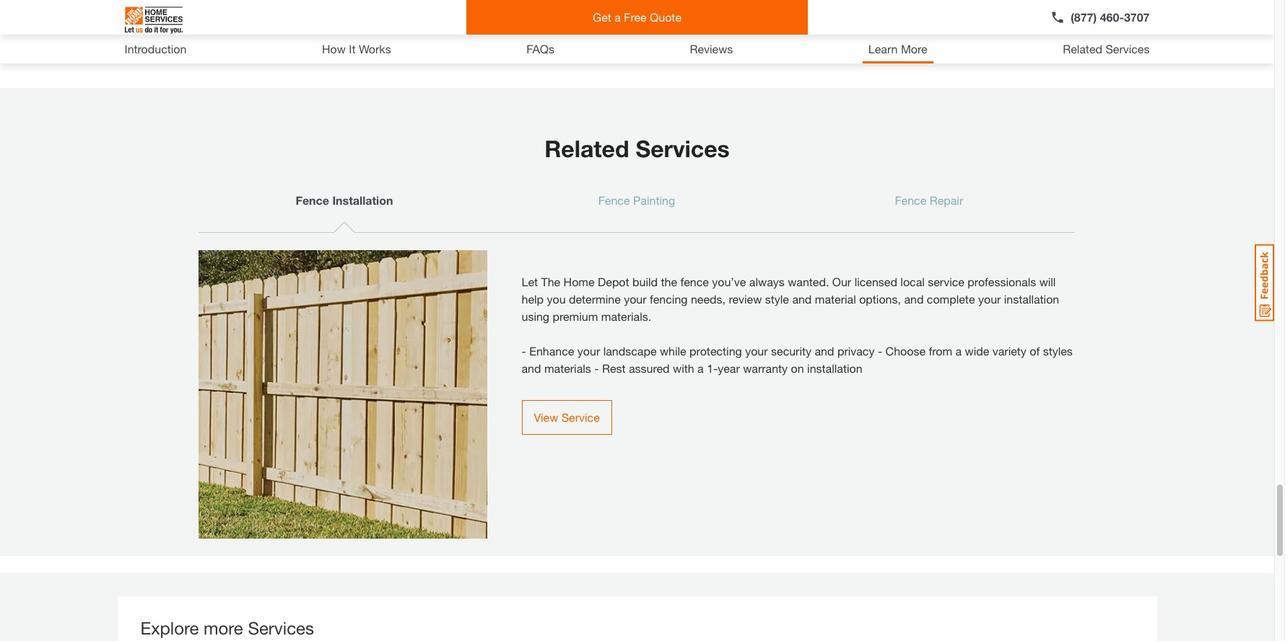 Task type: describe. For each thing, give the bounding box(es) containing it.
reviews
[[690, 42, 733, 56]]

local
[[901, 275, 925, 289]]

using
[[522, 310, 550, 324]]

your up materials.
[[624, 292, 647, 306]]

get
[[593, 10, 611, 24]]

service
[[928, 275, 965, 289]]

fence for fence repair
[[895, 194, 927, 207]]

- enhance your landscape while protecting your security and privacy - choose from a wide variety of styles and materials - rest assured with a 1-year warranty on installation
[[522, 344, 1073, 376]]

view
[[534, 411, 558, 425]]

your up materials
[[578, 344, 600, 358]]

rest
[[602, 362, 626, 376]]

1-
[[707, 362, 718, 376]]

home
[[564, 275, 595, 289]]

materials
[[544, 362, 591, 376]]

fencing
[[650, 292, 688, 306]]

complete
[[927, 292, 975, 306]]

landscape
[[603, 344, 657, 358]]

options,
[[859, 292, 901, 306]]

wide
[[965, 344, 990, 358]]

read
[[210, 28, 234, 40]]

while
[[660, 344, 687, 358]]

and down enhance
[[522, 362, 541, 376]]

460-
[[1100, 10, 1124, 24]]

repair
[[930, 194, 963, 207]]

warranty
[[743, 362, 788, 376]]

variety
[[993, 344, 1027, 358]]

let
[[522, 275, 538, 289]]

2 horizontal spatial -
[[878, 344, 883, 358]]

the
[[541, 275, 560, 289]]

our
[[832, 275, 852, 289]]

fence installation
[[296, 194, 393, 207]]

1 vertical spatial related services
[[545, 135, 730, 162]]

security
[[771, 344, 812, 358]]

quote
[[650, 10, 682, 24]]

and left privacy
[[815, 344, 834, 358]]

licensed
[[855, 275, 898, 289]]

more for read more
[[236, 28, 260, 40]]

you
[[547, 292, 566, 306]]

1 vertical spatial related
[[545, 135, 629, 162]]

1 vertical spatial services
[[636, 135, 730, 162]]

needs,
[[691, 292, 726, 306]]

feedback link image
[[1255, 244, 1275, 322]]

free
[[624, 10, 647, 24]]

2 vertical spatial a
[[698, 362, 704, 376]]

how it works
[[322, 42, 391, 56]]

style
[[765, 292, 789, 306]]

3707
[[1124, 10, 1150, 24]]

depot
[[598, 275, 629, 289]]

build
[[633, 275, 658, 289]]

you've
[[712, 275, 746, 289]]

(877) 460-3707
[[1071, 10, 1150, 24]]

privacy
[[838, 344, 875, 358]]

protecting
[[690, 344, 742, 358]]

determine
[[569, 292, 621, 306]]

fence
[[681, 275, 709, 289]]

explore more services
[[140, 619, 314, 639]]

always
[[749, 275, 785, 289]]

installation inside - enhance your landscape while protecting your security and privacy - choose from a wide variety of styles and materials - rest assured with a 1-year warranty on installation
[[807, 362, 863, 376]]

let the home depot build the fence you've always wanted. our licensed local service professionals will help you determine your fencing needs, review style and material options, and complete your installation using premium materials.
[[522, 275, 1060, 324]]

painting
[[633, 194, 675, 207]]

read more
[[210, 28, 260, 40]]



Task type: vqa. For each thing, say whether or not it's contained in the screenshot.
the 'fingerprint resistant stainless steel whirlpool french door refrigerators wrx735sdhz a0.2' image
no



Task type: locate. For each thing, give the bounding box(es) containing it.
introduction
[[125, 42, 187, 56]]

1 fence from the left
[[296, 194, 329, 207]]

the
[[661, 275, 677, 289]]

- left rest
[[595, 362, 599, 376]]

wanted.
[[788, 275, 829, 289]]

do it for you logo image
[[125, 1, 182, 40]]

fence left installation
[[296, 194, 329, 207]]

fence painting
[[598, 194, 675, 207]]

services
[[1106, 42, 1150, 56], [636, 135, 730, 162], [248, 619, 314, 639]]

- right privacy
[[878, 344, 883, 358]]

fence for fence painting
[[598, 194, 630, 207]]

more
[[236, 28, 260, 40], [901, 42, 928, 56]]

related services up fence painting
[[545, 135, 730, 162]]

2 vertical spatial services
[[248, 619, 314, 639]]

0 horizontal spatial -
[[522, 344, 526, 358]]

fence for fence installation
[[296, 194, 329, 207]]

1 horizontal spatial services
[[636, 135, 730, 162]]

related
[[1063, 42, 1103, 56], [545, 135, 629, 162]]

3 fence from the left
[[895, 194, 927, 207]]

0 horizontal spatial related services
[[545, 135, 730, 162]]

1 horizontal spatial installation
[[1004, 292, 1060, 306]]

1 horizontal spatial fence
[[598, 194, 630, 207]]

of
[[1030, 344, 1040, 358]]

year
[[718, 362, 740, 376]]

installation
[[1004, 292, 1060, 306], [807, 362, 863, 376]]

related up fence painting
[[545, 135, 629, 162]]

installation down privacy
[[807, 362, 863, 376]]

0 vertical spatial more
[[236, 28, 260, 40]]

2 horizontal spatial fence
[[895, 194, 927, 207]]

1 vertical spatial more
[[901, 42, 928, 56]]

materials.
[[601, 310, 651, 324]]

2 horizontal spatial services
[[1106, 42, 1150, 56]]

0 horizontal spatial more
[[236, 28, 260, 40]]

fence repair
[[895, 194, 963, 207]]

0 horizontal spatial a
[[615, 10, 621, 24]]

0 horizontal spatial installation
[[807, 362, 863, 376]]

help
[[522, 292, 544, 306]]

related down (877)
[[1063, 42, 1103, 56]]

a inside button
[[615, 10, 621, 24]]

from
[[929, 344, 953, 358]]

(877)
[[1071, 10, 1097, 24]]

installation down will at right top
[[1004, 292, 1060, 306]]

a left 1-
[[698, 362, 704, 376]]

0 vertical spatial related
[[1063, 42, 1103, 56]]

with
[[673, 362, 694, 376]]

more for learn more
[[901, 42, 928, 56]]

more right learn
[[901, 42, 928, 56]]

1 horizontal spatial related
[[1063, 42, 1103, 56]]

0 vertical spatial related services
[[1063, 42, 1150, 56]]

-
[[522, 344, 526, 358], [878, 344, 883, 358], [595, 362, 599, 376]]

assured
[[629, 362, 670, 376]]

1 vertical spatial a
[[956, 344, 962, 358]]

premium
[[553, 310, 598, 324]]

explore
[[140, 619, 199, 639]]

review
[[729, 292, 762, 306]]

0 horizontal spatial related
[[545, 135, 629, 162]]

- left enhance
[[522, 344, 526, 358]]

enhance
[[529, 344, 574, 358]]

0 horizontal spatial fence
[[296, 194, 329, 207]]

0 vertical spatial a
[[615, 10, 621, 24]]

your up warranty
[[745, 344, 768, 358]]

1 horizontal spatial a
[[698, 362, 704, 376]]

related services down (877) 460-3707 link
[[1063, 42, 1150, 56]]

and down wanted.
[[792, 292, 812, 306]]

faqs
[[527, 42, 555, 56]]

learn
[[869, 42, 898, 56]]

related services
[[1063, 42, 1150, 56], [545, 135, 730, 162]]

learn more
[[869, 42, 928, 56]]

fence left repair
[[895, 194, 927, 207]]

0 horizontal spatial services
[[248, 619, 314, 639]]

service
[[562, 411, 600, 425]]

more
[[204, 619, 243, 639]]

(877) 460-3707 link
[[1051, 9, 1150, 26]]

installation
[[332, 194, 393, 207]]

will
[[1040, 275, 1056, 289]]

fence left the painting
[[598, 194, 630, 207]]

on
[[791, 362, 804, 376]]

1 horizontal spatial more
[[901, 42, 928, 56]]

1 horizontal spatial related services
[[1063, 42, 1150, 56]]

it
[[349, 42, 356, 56]]

services down 3707
[[1106, 42, 1150, 56]]

2 horizontal spatial a
[[956, 344, 962, 358]]

0 vertical spatial services
[[1106, 42, 1150, 56]]

1 horizontal spatial -
[[595, 362, 599, 376]]

fence
[[296, 194, 329, 207], [598, 194, 630, 207], [895, 194, 927, 207]]

more right read
[[236, 28, 260, 40]]

get a free quote
[[593, 10, 682, 24]]

and down local
[[904, 292, 924, 306]]

2 fence from the left
[[598, 194, 630, 207]]

get a free quote button
[[466, 0, 808, 35]]

installation inside let the home depot build the fence you've always wanted. our licensed local service professionals will help you determine your fencing needs, review style and material options, and complete your installation using premium materials.
[[1004, 292, 1060, 306]]

how
[[322, 42, 346, 56]]

your
[[624, 292, 647, 306], [978, 292, 1001, 306], [578, 344, 600, 358], [745, 344, 768, 358]]

works
[[359, 42, 391, 56]]

a right from
[[956, 344, 962, 358]]

styles
[[1043, 344, 1073, 358]]

services right more at the left bottom of the page
[[248, 619, 314, 639]]

and
[[792, 292, 812, 306], [904, 292, 924, 306], [815, 344, 834, 358], [522, 362, 541, 376]]

your down professionals
[[978, 292, 1001, 306]]

a right get at the top left of page
[[615, 10, 621, 24]]

material
[[815, 292, 856, 306]]

view service link
[[522, 401, 612, 435]]

view service
[[534, 411, 600, 425]]

professionals
[[968, 275, 1036, 289]]

choose
[[886, 344, 926, 358]]

1 vertical spatial installation
[[807, 362, 863, 376]]

0 vertical spatial installation
[[1004, 292, 1060, 306]]

services up the painting
[[636, 135, 730, 162]]

a
[[615, 10, 621, 24], [956, 344, 962, 358], [698, 362, 704, 376]]



